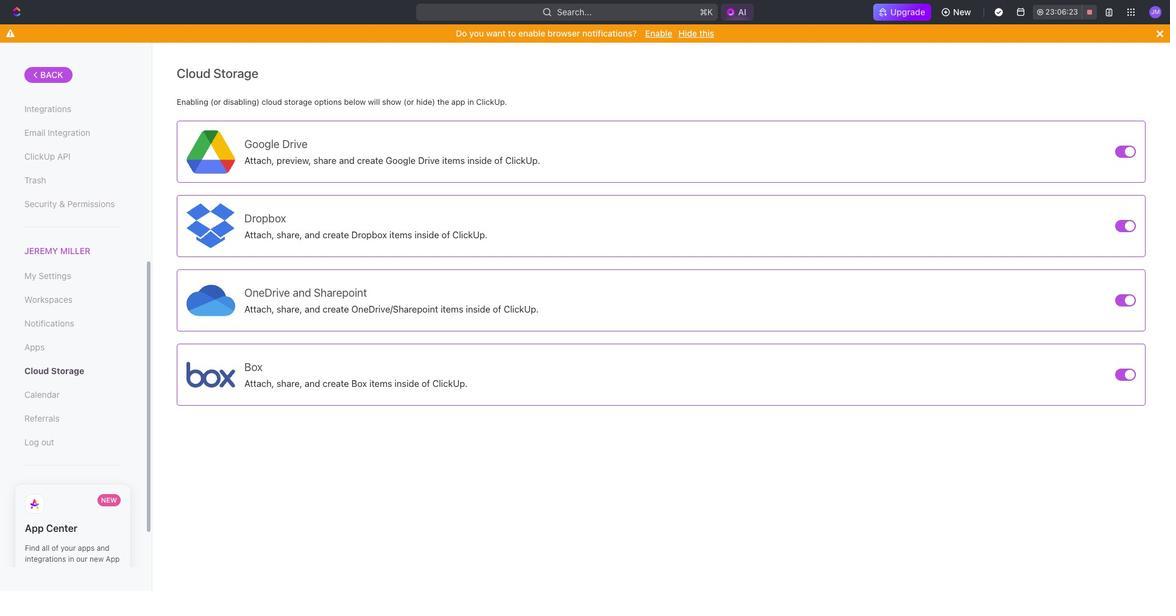 Task type: describe. For each thing, give the bounding box(es) containing it.
1 horizontal spatial drive
[[418, 155, 440, 166]]

security
[[24, 199, 57, 209]]

hide)
[[416, 97, 435, 107]]

email integration
[[24, 127, 90, 138]]

share, for dropbox
[[277, 229, 302, 240]]

trash
[[24, 175, 46, 185]]

dropbox attach, share, and create dropbox items inside of clickup.
[[244, 212, 488, 240]]

notifications
[[24, 318, 74, 329]]

inside inside onedrive and sharepoint attach, share, and create onedrive/sharepoint items inside of clickup.
[[466, 303, 491, 314]]

our
[[76, 555, 88, 564]]

trash link
[[24, 170, 121, 191]]

enabling (or disabling) cloud storage options below will show (or hide) the app in clickup.
[[177, 97, 507, 107]]

0 horizontal spatial new
[[101, 496, 117, 504]]

email integration link
[[24, 123, 121, 143]]

create inside dropbox attach, share, and create dropbox items inside of clickup.
[[323, 229, 349, 240]]

my settings
[[24, 271, 71, 281]]

clickup. inside google drive attach, preview, share and create google drive items inside of clickup.
[[505, 155, 540, 166]]

1 horizontal spatial box
[[352, 378, 367, 389]]

referrals link
[[24, 409, 121, 429]]

notifications link
[[24, 313, 121, 334]]

below
[[344, 97, 366, 107]]

and inside find all of your apps and integrations in our new app center!
[[97, 544, 110, 553]]

23:06:23 button
[[1033, 5, 1097, 20]]

0 vertical spatial dropbox
[[244, 212, 286, 225]]

the
[[437, 97, 449, 107]]

0 vertical spatial cloud storage
[[177, 66, 259, 80]]

attach, inside box attach, share, and create box items inside of clickup.
[[244, 378, 274, 389]]

calendar
[[24, 390, 60, 400]]

of inside find all of your apps and integrations in our new app center!
[[52, 544, 59, 553]]

clickup
[[24, 151, 55, 162]]

integrations link
[[24, 99, 121, 119]]

and inside dropbox attach, share, and create dropbox items inside of clickup.
[[305, 229, 320, 240]]

miller
[[60, 246, 90, 256]]

settings
[[39, 271, 71, 281]]

0 vertical spatial box
[[244, 361, 263, 373]]

to
[[508, 28, 516, 38]]

items inside dropbox attach, share, and create dropbox items inside of clickup.
[[390, 229, 412, 240]]

app
[[451, 97, 465, 107]]

hide
[[679, 28, 697, 38]]

clickup. inside box attach, share, and create box items inside of clickup.
[[433, 378, 468, 389]]

23:06:23
[[1046, 7, 1078, 16]]

do
[[456, 28, 467, 38]]

ai button
[[721, 4, 754, 21]]

upgrade link
[[873, 4, 932, 21]]

clickup api
[[24, 151, 71, 162]]

integration
[[48, 127, 90, 138]]

jm
[[1151, 8, 1160, 15]]

and inside google drive attach, preview, share and create google drive items inside of clickup.
[[339, 155, 355, 166]]

back
[[40, 69, 63, 80]]

1 horizontal spatial dropbox
[[352, 229, 387, 240]]

options
[[314, 97, 342, 107]]

1 horizontal spatial in
[[468, 97, 474, 107]]

ai
[[738, 7, 747, 17]]

workspaces link
[[24, 290, 121, 310]]

log
[[24, 437, 39, 448]]

inside inside google drive attach, preview, share and create google drive items inside of clickup.
[[467, 155, 492, 166]]

share
[[314, 155, 337, 166]]

search...
[[557, 7, 592, 17]]

onedrive/sharepoint
[[352, 303, 438, 314]]

new
[[90, 555, 104, 564]]

my settings link
[[24, 266, 121, 287]]

share, for box
[[277, 378, 302, 389]]

integrations
[[24, 104, 71, 114]]

upgrade
[[891, 7, 925, 17]]

attach, inside onedrive and sharepoint attach, share, and create onedrive/sharepoint items inside of clickup.
[[244, 303, 274, 314]]

security & permissions
[[24, 199, 115, 209]]

2 (or from the left
[[404, 97, 414, 107]]

items inside onedrive and sharepoint attach, share, and create onedrive/sharepoint items inside of clickup.
[[441, 303, 464, 314]]

1 vertical spatial cloud storage
[[24, 366, 84, 376]]

email
[[24, 127, 45, 138]]

enable
[[518, 28, 545, 38]]

browser
[[548, 28, 580, 38]]

app center
[[25, 523, 77, 534]]

onedrive and sharepoint attach, share, and create onedrive/sharepoint items inside of clickup.
[[244, 286, 539, 314]]

apps
[[24, 342, 45, 352]]

referrals
[[24, 413, 60, 424]]

1 horizontal spatial google
[[386, 155, 416, 166]]

new button
[[936, 2, 979, 22]]



Task type: locate. For each thing, give the bounding box(es) containing it.
1 vertical spatial storage
[[51, 366, 84, 376]]

find all of your apps and integrations in our new app center!
[[25, 544, 120, 575]]

inside
[[467, 155, 492, 166], [415, 229, 439, 240], [466, 303, 491, 314], [395, 378, 419, 389]]

0 horizontal spatial cloud
[[24, 366, 49, 376]]

enabling
[[177, 97, 208, 107]]

api
[[57, 151, 71, 162]]

cloud down apps
[[24, 366, 49, 376]]

⌘k
[[700, 7, 713, 17]]

permissions
[[67, 199, 115, 209]]

cloud storage up calendar
[[24, 366, 84, 376]]

1 vertical spatial google
[[386, 155, 416, 166]]

1 vertical spatial in
[[68, 555, 74, 564]]

0 vertical spatial cloud
[[177, 66, 211, 80]]

new up the new
[[101, 496, 117, 504]]

apps link
[[24, 337, 121, 358]]

security & permissions link
[[24, 194, 121, 215]]

share, inside dropbox attach, share, and create dropbox items inside of clickup.
[[277, 229, 302, 240]]

0 horizontal spatial dropbox
[[244, 212, 286, 225]]

center
[[46, 523, 77, 534]]

calendar link
[[24, 385, 121, 406]]

log out link
[[24, 432, 121, 453]]

log out
[[24, 437, 54, 448]]

google
[[244, 137, 280, 150], [386, 155, 416, 166]]

notifications?
[[583, 28, 637, 38]]

in left our on the left of page
[[68, 555, 74, 564]]

0 horizontal spatial (or
[[211, 97, 221, 107]]

clickup.
[[476, 97, 507, 107], [505, 155, 540, 166], [453, 229, 488, 240], [504, 303, 539, 314], [433, 378, 468, 389]]

back link
[[24, 67, 72, 83]]

you
[[469, 28, 484, 38]]

0 horizontal spatial drive
[[282, 137, 308, 150]]

onedrive
[[244, 286, 290, 299]]

(or
[[211, 97, 221, 107], [404, 97, 414, 107]]

your
[[61, 544, 76, 553]]

items
[[442, 155, 465, 166], [390, 229, 412, 240], [441, 303, 464, 314], [370, 378, 392, 389]]

1 vertical spatial new
[[101, 496, 117, 504]]

new inside button
[[954, 7, 971, 17]]

2 vertical spatial share,
[[277, 378, 302, 389]]

in
[[468, 97, 474, 107], [68, 555, 74, 564]]

storage down apps link
[[51, 366, 84, 376]]

inside inside box attach, share, and create box items inside of clickup.
[[395, 378, 419, 389]]

cloud
[[262, 97, 282, 107]]

inside inside dropbox attach, share, and create dropbox items inside of clickup.
[[415, 229, 439, 240]]

attach,
[[244, 155, 274, 166], [244, 229, 274, 240], [244, 303, 274, 314], [244, 378, 274, 389]]

of inside google drive attach, preview, share and create google drive items inside of clickup.
[[495, 155, 503, 166]]

cloud storage
[[177, 66, 259, 80], [24, 366, 84, 376]]

workspaces
[[24, 295, 73, 305]]

google drive attach, preview, share and create google drive items inside of clickup.
[[244, 137, 540, 166]]

1 vertical spatial cloud
[[24, 366, 49, 376]]

1 vertical spatial share,
[[277, 303, 302, 314]]

2 attach, from the top
[[244, 229, 274, 240]]

in inside find all of your apps and integrations in our new app center!
[[68, 555, 74, 564]]

sharepoint
[[314, 286, 367, 299]]

create
[[357, 155, 383, 166], [323, 229, 349, 240], [323, 303, 349, 314], [323, 378, 349, 389]]

0 vertical spatial storage
[[214, 66, 259, 80]]

google up preview,
[[244, 137, 280, 150]]

0 horizontal spatial storage
[[51, 366, 84, 376]]

google down show
[[386, 155, 416, 166]]

cloud storage up disabling)
[[177, 66, 259, 80]]

share, inside box attach, share, and create box items inside of clickup.
[[277, 378, 302, 389]]

1 attach, from the top
[[244, 155, 274, 166]]

cloud storage link
[[24, 361, 121, 382]]

app inside find all of your apps and integrations in our new app center!
[[106, 555, 120, 564]]

all
[[42, 544, 50, 553]]

1 horizontal spatial cloud
[[177, 66, 211, 80]]

&
[[59, 199, 65, 209]]

this
[[700, 28, 714, 38]]

create inside google drive attach, preview, share and create google drive items inside of clickup.
[[357, 155, 383, 166]]

0 vertical spatial drive
[[282, 137, 308, 150]]

(or left hide)
[[404, 97, 414, 107]]

out
[[41, 437, 54, 448]]

4 attach, from the top
[[244, 378, 274, 389]]

in right app
[[468, 97, 474, 107]]

enable
[[645, 28, 673, 38]]

show
[[382, 97, 402, 107]]

preview,
[[277, 155, 311, 166]]

1 horizontal spatial storage
[[214, 66, 259, 80]]

of inside onedrive and sharepoint attach, share, and create onedrive/sharepoint items inside of clickup.
[[493, 303, 501, 314]]

cloud
[[177, 66, 211, 80], [24, 366, 49, 376]]

create inside box attach, share, and create box items inside of clickup.
[[323, 378, 349, 389]]

attach, inside google drive attach, preview, share and create google drive items inside of clickup.
[[244, 155, 274, 166]]

1 vertical spatial box
[[352, 378, 367, 389]]

cloud up enabling
[[177, 66, 211, 80]]

find
[[25, 544, 40, 553]]

items inside box attach, share, and create box items inside of clickup.
[[370, 378, 392, 389]]

attach, inside dropbox attach, share, and create dropbox items inside of clickup.
[[244, 229, 274, 240]]

app
[[25, 523, 44, 534], [106, 555, 120, 564]]

my
[[24, 271, 36, 281]]

3 share, from the top
[[277, 378, 302, 389]]

1 vertical spatial app
[[106, 555, 120, 564]]

1 (or from the left
[[211, 97, 221, 107]]

want
[[486, 28, 506, 38]]

app right the new
[[106, 555, 120, 564]]

storage
[[284, 97, 312, 107]]

jeremy
[[24, 246, 58, 256]]

1 vertical spatial drive
[[418, 155, 440, 166]]

2 share, from the top
[[277, 303, 302, 314]]

jm button
[[1146, 2, 1166, 22]]

new right upgrade
[[954, 7, 971, 17]]

disabling)
[[223, 97, 259, 107]]

storage up disabling)
[[214, 66, 259, 80]]

3 attach, from the top
[[244, 303, 274, 314]]

will
[[368, 97, 380, 107]]

0 horizontal spatial box
[[244, 361, 263, 373]]

and
[[339, 155, 355, 166], [305, 229, 320, 240], [293, 286, 311, 299], [305, 303, 320, 314], [305, 378, 320, 389], [97, 544, 110, 553]]

0 vertical spatial new
[[954, 7, 971, 17]]

clickup. inside dropbox attach, share, and create dropbox items inside of clickup.
[[453, 229, 488, 240]]

1 horizontal spatial new
[[954, 7, 971, 17]]

drive
[[282, 137, 308, 150], [418, 155, 440, 166]]

integrations
[[25, 555, 66, 564]]

clickup api link
[[24, 146, 121, 167]]

0 horizontal spatial google
[[244, 137, 280, 150]]

share, inside onedrive and sharepoint attach, share, and create onedrive/sharepoint items inside of clickup.
[[277, 303, 302, 314]]

0 horizontal spatial in
[[68, 555, 74, 564]]

0 horizontal spatial cloud storage
[[24, 366, 84, 376]]

(or right enabling
[[211, 97, 221, 107]]

box
[[244, 361, 263, 373], [352, 378, 367, 389]]

1 horizontal spatial (or
[[404, 97, 414, 107]]

clickup. inside onedrive and sharepoint attach, share, and create onedrive/sharepoint items inside of clickup.
[[504, 303, 539, 314]]

drive down hide)
[[418, 155, 440, 166]]

jeremy miller
[[24, 246, 90, 256]]

app up "find"
[[25, 523, 44, 534]]

0 vertical spatial google
[[244, 137, 280, 150]]

dropbox
[[244, 212, 286, 225], [352, 229, 387, 240]]

of inside box attach, share, and create box items inside of clickup.
[[422, 378, 430, 389]]

apps
[[78, 544, 95, 553]]

0 vertical spatial in
[[468, 97, 474, 107]]

0 vertical spatial share,
[[277, 229, 302, 240]]

drive up preview,
[[282, 137, 308, 150]]

storage
[[214, 66, 259, 80], [51, 366, 84, 376]]

create inside onedrive and sharepoint attach, share, and create onedrive/sharepoint items inside of clickup.
[[323, 303, 349, 314]]

center!
[[25, 566, 51, 575]]

1 vertical spatial dropbox
[[352, 229, 387, 240]]

of
[[495, 155, 503, 166], [442, 229, 450, 240], [493, 303, 501, 314], [422, 378, 430, 389], [52, 544, 59, 553]]

1 share, from the top
[[277, 229, 302, 240]]

items inside google drive attach, preview, share and create google drive items inside of clickup.
[[442, 155, 465, 166]]

new
[[954, 7, 971, 17], [101, 496, 117, 504]]

1 horizontal spatial app
[[106, 555, 120, 564]]

0 vertical spatial app
[[25, 523, 44, 534]]

1 horizontal spatial cloud storage
[[177, 66, 259, 80]]

do you want to enable browser notifications? enable hide this
[[456, 28, 714, 38]]

box attach, share, and create box items inside of clickup.
[[244, 361, 468, 389]]

and inside box attach, share, and create box items inside of clickup.
[[305, 378, 320, 389]]

of inside dropbox attach, share, and create dropbox items inside of clickup.
[[442, 229, 450, 240]]

0 horizontal spatial app
[[25, 523, 44, 534]]



Task type: vqa. For each thing, say whether or not it's contained in the screenshot.
"Space" for Create Space
no



